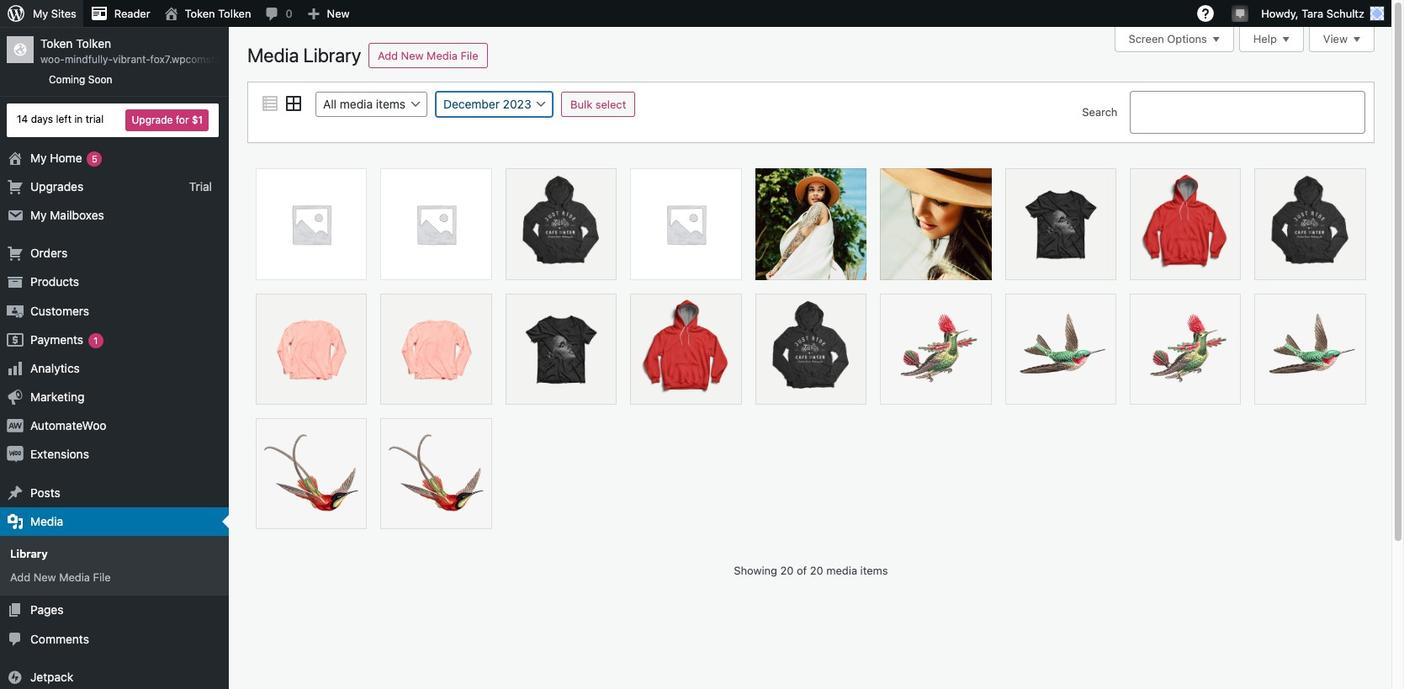 Task type: locate. For each thing, give the bounding box(es) containing it.
woocommerce placeholder image
[[256, 168, 367, 280]]

my left "home"
[[30, 150, 47, 165]]

0 horizontal spatial library
[[10, 547, 48, 560]]

file inside dropdown button
[[461, 49, 478, 62]]

token inside toolbar navigation
[[185, 7, 215, 20]]

reader
[[114, 7, 150, 20]]

showing
[[734, 564, 777, 577]]

1 vertical spatial tolken
[[76, 36, 111, 50]]

token for token tolken
[[185, 7, 215, 20]]

view
[[1323, 32, 1348, 46]]

showing 20 of 20 media items
[[734, 564, 888, 577]]

1 vertical spatial file
[[93, 571, 111, 584]]

0 vertical spatial new
[[327, 7, 350, 20]]

1 horizontal spatial 20
[[810, 564, 823, 577]]

1 vertical spatial add
[[10, 571, 30, 584]]

token inside token tolken woo-mindfully-vibrant-fox7.wpcomstaging.com coming soon
[[40, 36, 73, 50]]

add new media file
[[378, 49, 478, 62], [10, 571, 111, 584]]

media library
[[247, 44, 361, 66]]

library
[[303, 44, 361, 66], [10, 547, 48, 560]]

tolken left 0 link
[[218, 7, 251, 20]]

1 20 from the left
[[780, 564, 794, 577]]

add for add new media file link
[[10, 571, 30, 584]]

analytics
[[30, 361, 80, 375]]

0 vertical spatial file
[[461, 49, 478, 62]]

add inside main menu navigation
[[10, 571, 30, 584]]

token tolken link
[[157, 0, 258, 27]]

trial
[[189, 179, 212, 193]]

pages
[[30, 603, 63, 617]]

my
[[33, 7, 48, 20], [30, 150, 47, 165], [30, 208, 47, 222]]

new link
[[299, 0, 356, 27]]

help
[[1253, 32, 1277, 46]]

1 horizontal spatial token
[[185, 7, 215, 20]]

0 horizontal spatial tolken
[[76, 36, 111, 50]]

token up woo-
[[40, 36, 73, 50]]

placeholder image image
[[381, 168, 492, 280], [506, 168, 617, 280], [630, 168, 742, 280], [755, 168, 867, 280], [880, 168, 992, 280], [1005, 168, 1116, 280], [1130, 168, 1241, 280], [1255, 168, 1366, 280], [256, 293, 367, 405], [381, 293, 492, 405], [506, 293, 617, 405], [630, 293, 742, 405], [755, 293, 867, 405], [880, 293, 992, 405], [1005, 293, 1116, 405], [1130, 293, 1241, 405], [1255, 293, 1366, 405], [256, 418, 367, 529], [381, 418, 492, 529]]

left
[[56, 113, 72, 126]]

14 days left in trial
[[17, 113, 104, 126]]

0 vertical spatial token
[[185, 7, 215, 20]]

add new media file inside dropdown button
[[378, 49, 478, 62]]

tolken inside toolbar navigation
[[218, 7, 251, 20]]

new for add new media file link
[[33, 571, 56, 584]]

new inside dropdown button
[[401, 49, 424, 62]]

0 horizontal spatial add new media file
[[10, 571, 111, 584]]

my left sites
[[33, 7, 48, 20]]

comments
[[30, 631, 89, 646]]

20 right of
[[810, 564, 823, 577]]

0 vertical spatial add new media file
[[378, 49, 478, 62]]

products link
[[0, 268, 229, 297]]

new inside toolbar navigation
[[327, 7, 350, 20]]

tolken
[[218, 7, 251, 20], [76, 36, 111, 50]]

customers
[[30, 303, 89, 318]]

Placeholder Image checkbox
[[374, 162, 499, 286], [873, 162, 998, 286], [998, 162, 1123, 286], [374, 286, 499, 411], [624, 286, 749, 411], [749, 286, 873, 411], [1123, 286, 1248, 411], [249, 411, 374, 536], [374, 411, 499, 536]]

0
[[286, 7, 292, 20]]

of
[[797, 564, 807, 577]]

token tolken
[[185, 7, 251, 20]]

0 vertical spatial my
[[33, 7, 48, 20]]

0 horizontal spatial 20
[[780, 564, 794, 577]]

coming
[[49, 73, 85, 86]]

add new media file for add new media file link
[[10, 571, 111, 584]]

1 horizontal spatial tolken
[[218, 7, 251, 20]]

20
[[780, 564, 794, 577], [810, 564, 823, 577]]

file
[[461, 49, 478, 62], [93, 571, 111, 584]]

add
[[378, 49, 398, 62], [10, 571, 30, 584]]

0 horizontal spatial new
[[33, 571, 56, 584]]

my down upgrades
[[30, 208, 47, 222]]

0 horizontal spatial token
[[40, 36, 73, 50]]

orders link
[[0, 239, 229, 268]]

1 vertical spatial new
[[401, 49, 424, 62]]

0 horizontal spatial file
[[93, 571, 111, 584]]

my home 5
[[30, 150, 97, 165]]

1 horizontal spatial add
[[378, 49, 398, 62]]

token for token tolken woo-mindfully-vibrant-fox7.wpcomstaging.com coming soon
[[40, 36, 73, 50]]

media
[[826, 564, 857, 577]]

my sites link
[[0, 0, 83, 27]]

1 vertical spatial library
[[10, 547, 48, 560]]

0 vertical spatial tolken
[[218, 7, 251, 20]]

2 horizontal spatial new
[[401, 49, 424, 62]]

1 vertical spatial my
[[30, 150, 47, 165]]

screen options
[[1129, 32, 1207, 46]]

1 vertical spatial add new media file
[[10, 571, 111, 584]]

token up fox7.wpcomstaging.com
[[185, 7, 215, 20]]

new inside main menu navigation
[[33, 571, 56, 584]]

0 vertical spatial add
[[378, 49, 398, 62]]

tara
[[1302, 7, 1324, 20]]

screen options button
[[1114, 27, 1234, 52]]

2 vertical spatial my
[[30, 208, 47, 222]]

marketing link
[[0, 383, 229, 412]]

home
[[50, 150, 82, 165]]

select
[[595, 98, 626, 111]]

1
[[94, 335, 98, 346]]

new
[[327, 7, 350, 20], [401, 49, 424, 62], [33, 571, 56, 584]]

Placeholder Image checkbox
[[499, 162, 624, 286], [624, 162, 749, 286], [749, 162, 873, 286], [1123, 162, 1248, 286], [1248, 162, 1373, 286], [249, 286, 374, 411], [499, 286, 624, 411], [873, 286, 998, 411], [998, 286, 1123, 411], [1248, 286, 1373, 411]]

tolken up mindfully-
[[76, 36, 111, 50]]

tolken for token tolken
[[218, 7, 251, 20]]

1 horizontal spatial add new media file
[[378, 49, 478, 62]]

my for my sites
[[33, 7, 48, 20]]

items
[[860, 564, 888, 577]]

upgrade for $1
[[132, 113, 203, 126]]

0 vertical spatial library
[[303, 44, 361, 66]]

jetpack link
[[0, 663, 229, 689]]

2 vertical spatial new
[[33, 571, 56, 584]]

1 horizontal spatial file
[[461, 49, 478, 62]]

soon
[[88, 73, 112, 86]]

my inside toolbar navigation
[[33, 7, 48, 20]]

token
[[185, 7, 215, 20], [40, 36, 73, 50]]

add new media file inside main menu navigation
[[10, 571, 111, 584]]

20 left of
[[780, 564, 794, 577]]

add up pages
[[10, 571, 30, 584]]

1 horizontal spatial library
[[303, 44, 361, 66]]

my for my home 5
[[30, 150, 47, 165]]

0 horizontal spatial add
[[10, 571, 30, 584]]

add right "media library"
[[378, 49, 398, 62]]

1 vertical spatial token
[[40, 36, 73, 50]]

file inside main menu navigation
[[93, 571, 111, 584]]

tolken inside token tolken woo-mindfully-vibrant-fox7.wpcomstaging.com coming soon
[[76, 36, 111, 50]]

add inside dropdown button
[[378, 49, 398, 62]]

media
[[247, 44, 299, 66], [427, 49, 458, 62], [30, 514, 63, 528], [59, 571, 90, 584]]

1 horizontal spatial new
[[327, 7, 350, 20]]

products
[[30, 275, 79, 289]]

library up pages
[[10, 547, 48, 560]]

library down new link
[[303, 44, 361, 66]]

new for add new media file dropdown button at the left top
[[401, 49, 424, 62]]



Task type: describe. For each thing, give the bounding box(es) containing it.
library inside main menu navigation
[[10, 547, 48, 560]]

token tolken woo-mindfully-vibrant-fox7.wpcomstaging.com coming soon
[[40, 36, 264, 86]]

jetpack
[[30, 669, 73, 684]]

howdy,
[[1261, 7, 1299, 20]]

extensions
[[30, 447, 89, 461]]

0 link
[[258, 0, 299, 27]]

marketing
[[30, 390, 85, 404]]

main menu navigation
[[0, 27, 264, 689]]

posts
[[30, 485, 60, 499]]

bulk select
[[570, 98, 626, 111]]

$1
[[192, 113, 203, 126]]

screen
[[1129, 32, 1164, 46]]

media link
[[0, 507, 229, 536]]

library link
[[0, 542, 229, 566]]

14
[[17, 113, 28, 126]]

schultz
[[1327, 7, 1365, 20]]

file for add new media file link
[[93, 571, 111, 584]]

payments 1
[[30, 332, 98, 346]]

for
[[176, 113, 189, 126]]

howdy, tara schultz
[[1261, 7, 1365, 20]]

5
[[92, 153, 97, 164]]

customers link
[[0, 297, 229, 325]]

view button
[[1309, 27, 1375, 52]]

comments link
[[0, 625, 229, 654]]

reader link
[[83, 0, 157, 27]]

upgrades
[[30, 179, 83, 193]]

file for add new media file dropdown button at the left top
[[461, 49, 478, 62]]

trial
[[86, 113, 104, 126]]

bulk select button
[[561, 92, 636, 117]]

woo-
[[40, 53, 65, 66]]

my mailboxes
[[30, 208, 104, 222]]

mailboxes
[[50, 208, 104, 222]]

my sites
[[33, 7, 76, 20]]

sites
[[51, 7, 76, 20]]

days
[[31, 113, 53, 126]]

add for add new media file dropdown button at the left top
[[378, 49, 398, 62]]

search
[[1082, 105, 1118, 119]]

tolken for token tolken woo-mindfully-vibrant-fox7.wpcomstaging.com coming soon
[[76, 36, 111, 50]]

media inside dropdown button
[[427, 49, 458, 62]]

automatewoo link
[[0, 412, 229, 440]]

Search search field
[[1130, 91, 1365, 134]]

posts link
[[0, 478, 229, 507]]

add new media file link
[[0, 566, 229, 589]]

upgrade
[[132, 113, 173, 126]]

mindfully-
[[65, 53, 113, 66]]

add new media file for add new media file dropdown button at the left top
[[378, 49, 478, 62]]

options
[[1167, 32, 1207, 46]]

2 20 from the left
[[810, 564, 823, 577]]

pages link
[[0, 596, 229, 625]]

help button
[[1239, 27, 1304, 52]]

toolbar navigation
[[0, 0, 1392, 30]]

payments
[[30, 332, 83, 346]]

my mailboxes link
[[0, 201, 229, 230]]

media inside "link"
[[30, 514, 63, 528]]

fox7.wpcomstaging.com
[[150, 53, 264, 66]]

bulk
[[570, 98, 592, 111]]

add new media file button
[[368, 43, 488, 68]]

notification image
[[1234, 6, 1247, 19]]

vibrant-
[[113, 53, 150, 66]]

woocommerce-placeholder checkbox
[[249, 162, 374, 286]]

in
[[74, 113, 83, 126]]

analytics link
[[0, 354, 229, 383]]

my for my mailboxes
[[30, 208, 47, 222]]

orders
[[30, 246, 67, 260]]

extensions link
[[0, 440, 229, 469]]

automatewoo
[[30, 418, 106, 433]]

upgrade for $1 button
[[126, 109, 209, 131]]



Task type: vqa. For each thing, say whether or not it's contained in the screenshot.
'cancel' 'link' to the left
no



